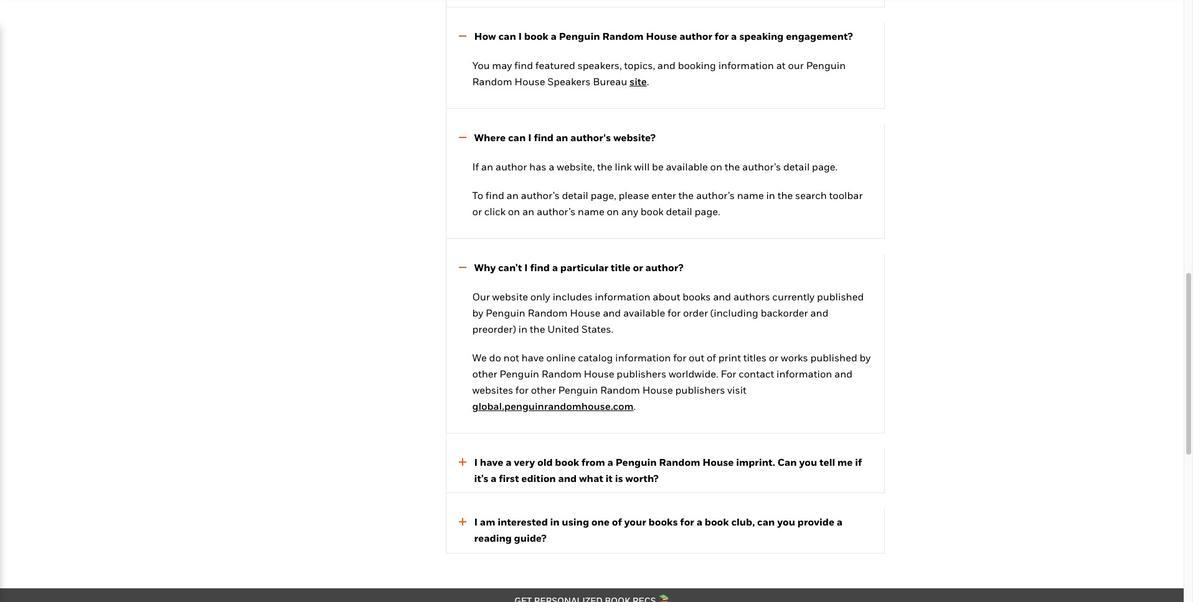 Task type: locate. For each thing, give the bounding box(es) containing it.
penguin up worth?
[[616, 457, 657, 469]]

1 vertical spatial other
[[531, 384, 556, 396]]

a right it's
[[491, 473, 497, 485]]

book right old at the bottom left
[[555, 457, 579, 469]]

states.
[[582, 323, 614, 335]]

2 vertical spatial in
[[550, 517, 560, 529]]

0 vertical spatial name
[[737, 189, 764, 202]]

1 vertical spatial can
[[508, 132, 526, 144]]

a left club,
[[697, 517, 703, 529]]

house down worldwide.
[[643, 384, 673, 396]]

1 horizontal spatial have
[[522, 352, 544, 364]]

random
[[602, 30, 644, 42], [472, 75, 512, 88], [528, 307, 568, 319], [542, 368, 582, 380], [600, 384, 640, 396], [659, 457, 700, 469]]

0 horizontal spatial available
[[623, 307, 665, 319]]

click
[[484, 206, 506, 218]]

or right title
[[633, 262, 643, 274]]

1 horizontal spatial by
[[860, 352, 871, 364]]

book down "enter"
[[641, 206, 664, 218]]

our
[[788, 59, 804, 71]]

0 vertical spatial published
[[817, 291, 864, 303]]

books
[[683, 291, 711, 303], [649, 517, 678, 529]]

author up booking on the right top of page
[[680, 30, 713, 42]]

house left the imprint.
[[703, 457, 734, 469]]

for up booking on the right top of page
[[715, 30, 729, 42]]

publishers
[[617, 368, 667, 380], [676, 384, 725, 396]]

reading
[[474, 533, 512, 545]]

1 vertical spatial or
[[633, 262, 643, 274]]

name
[[737, 189, 764, 202], [578, 206, 605, 218]]

books right your
[[649, 517, 678, 529]]

house down catalog
[[584, 368, 615, 380]]

have right not
[[522, 352, 544, 364]]

i inside i have a very old book from a penguin random house imprint. can you tell me if it's a first edition and what it is worth?
[[474, 457, 478, 469]]

0 horizontal spatial .
[[634, 400, 636, 413]]

club,
[[731, 517, 755, 529]]

how can i book a penguin random house author for a speaking engagement?
[[474, 30, 853, 42]]

to find an author's detail page, please enter the author's name in the search toolbar or click on an author's name on any book detail page.
[[472, 189, 863, 218]]

booking
[[678, 59, 716, 71]]

it
[[606, 473, 613, 485]]

1 horizontal spatial detail
[[666, 206, 692, 218]]

1 horizontal spatial .
[[647, 75, 649, 88]]

about
[[653, 291, 680, 303]]

on left any
[[607, 206, 619, 218]]

guide?
[[514, 533, 547, 545]]

penguin down engagement?
[[806, 59, 846, 71]]

other down we
[[472, 368, 497, 380]]

of right "out"
[[707, 352, 716, 364]]

detail
[[784, 161, 810, 173], [562, 189, 588, 202], [666, 206, 692, 218]]

author?
[[646, 262, 684, 274]]

or inside we do not have online catalog information for out of print titles or works published by other penguin random house publishers worldwide. for contact information and websites for other penguin random house publishers visit global.penguinrandomhouse.com .
[[769, 352, 779, 364]]

house inside you may find featured speakers, topics, and booking information at our penguin random house speakers bureau
[[515, 75, 545, 88]]

random inside how can i book a penguin random house author for a speaking engagement? link
[[602, 30, 644, 42]]

can inside 'i am interested in using one of your books for a book club, can you provide a reading guide?'
[[757, 517, 775, 529]]

penguin down website
[[486, 307, 526, 319]]

0 horizontal spatial books
[[649, 517, 678, 529]]

a left particular
[[552, 262, 558, 274]]

i for why
[[525, 262, 528, 274]]

available
[[666, 161, 708, 173], [623, 307, 665, 319]]

0 horizontal spatial publishers
[[617, 368, 667, 380]]

can right how
[[499, 30, 516, 42]]

on right click
[[508, 206, 520, 218]]

0 vertical spatial or
[[472, 206, 482, 218]]

i up has
[[528, 132, 532, 144]]

other
[[472, 368, 497, 380], [531, 384, 556, 396]]

site .
[[630, 75, 649, 88]]

name down "page,"
[[578, 206, 605, 218]]

0 vertical spatial page.
[[812, 161, 838, 173]]

if
[[472, 161, 479, 173]]

2 vertical spatial can
[[757, 517, 775, 529]]

i am interested in using one of your books for a book club, can you provide a reading guide?
[[474, 517, 843, 545]]

0 vertical spatial available
[[666, 161, 708, 173]]

can't
[[498, 262, 522, 274]]

how
[[474, 30, 496, 42]]

works
[[781, 352, 808, 364]]

2 vertical spatial or
[[769, 352, 779, 364]]

have up it's
[[480, 457, 504, 469]]

i am interested in using one of your books for a book club, can you provide a reading guide? link
[[446, 515, 872, 547]]

0 vertical spatial by
[[472, 307, 484, 319]]

site link
[[630, 75, 647, 88]]

book inside i have a very old book from a penguin random house imprint. can you tell me if it's a first edition and what it is worth?
[[555, 457, 579, 469]]

book inside 'i am interested in using one of your books for a book club, can you provide a reading guide?'
[[705, 517, 729, 529]]

0 vertical spatial in
[[766, 189, 775, 202]]

i right how
[[519, 30, 522, 42]]

1 horizontal spatial or
[[633, 262, 643, 274]]

book
[[524, 30, 549, 42], [641, 206, 664, 218], [555, 457, 579, 469], [705, 517, 729, 529]]

i up it's
[[474, 457, 478, 469]]

0 horizontal spatial detail
[[562, 189, 588, 202]]

information down speaking
[[719, 59, 774, 71]]

contact
[[739, 368, 774, 380]]

0 horizontal spatial page.
[[695, 206, 720, 218]]

in inside to find an author's detail page, please enter the author's name in the search toolbar or click on an author's name on any book detail page.
[[766, 189, 775, 202]]

house inside our website only includes information about books and authors currently published by penguin random house and available for order (including backorder and preorder) in the united states.
[[570, 307, 601, 319]]

publishers left worldwide.
[[617, 368, 667, 380]]

information down title
[[595, 291, 651, 303]]

may
[[492, 59, 512, 71]]

available down the about
[[623, 307, 665, 319]]

of inside 'i am interested in using one of your books for a book club, can you provide a reading guide?'
[[612, 517, 622, 529]]

we do not have online catalog information for out of print titles or works published by other penguin random house publishers worldwide. for contact information and websites for other penguin random house publishers visit global.penguinrandomhouse.com .
[[472, 352, 871, 413]]

1 vertical spatial page.
[[695, 206, 720, 218]]

by
[[472, 307, 484, 319], [860, 352, 871, 364]]

. inside we do not have online catalog information for out of print titles or works published by other penguin random house publishers worldwide. for contact information and websites for other penguin random house publishers visit global.penguinrandomhouse.com .
[[634, 400, 636, 413]]

0 vertical spatial can
[[499, 30, 516, 42]]

0 horizontal spatial or
[[472, 206, 482, 218]]

site
[[630, 75, 647, 88]]

other up "global.penguinrandomhouse.com"
[[531, 384, 556, 396]]

tell
[[820, 457, 835, 469]]

by inside our website only includes information about books and authors currently published by penguin random house and available for order (including backorder and preorder) in the united states.
[[472, 307, 484, 319]]

you
[[799, 457, 817, 469], [777, 517, 795, 529]]

is
[[615, 473, 623, 485]]

in left using
[[550, 517, 560, 529]]

old
[[538, 457, 553, 469]]

1 vertical spatial author
[[496, 161, 527, 173]]

or right titles
[[769, 352, 779, 364]]

published inside we do not have online catalog information for out of print titles or works published by other penguin random house publishers worldwide. for contact information and websites for other penguin random house publishers visit global.penguinrandomhouse.com .
[[811, 352, 858, 364]]

for
[[715, 30, 729, 42], [668, 307, 681, 319], [673, 352, 687, 364], [516, 384, 529, 396], [680, 517, 694, 529]]

at
[[777, 59, 786, 71]]

featured
[[536, 59, 575, 71]]

has
[[529, 161, 547, 173]]

books up order
[[683, 291, 711, 303]]

visit
[[728, 384, 747, 396]]

0 horizontal spatial other
[[472, 368, 497, 380]]

0 vertical spatial publishers
[[617, 368, 667, 380]]

published right currently
[[817, 291, 864, 303]]

1 vertical spatial available
[[623, 307, 665, 319]]

1 horizontal spatial of
[[707, 352, 716, 364]]

edition
[[522, 473, 556, 485]]

1 vertical spatial .
[[634, 400, 636, 413]]

0 horizontal spatial you
[[777, 517, 795, 529]]

2 horizontal spatial or
[[769, 352, 779, 364]]

a right has
[[549, 161, 555, 173]]

on right be
[[710, 161, 723, 173]]

an left author's
[[556, 132, 568, 144]]

0 horizontal spatial have
[[480, 457, 504, 469]]

you inside i have a very old book from a penguin random house imprint. can you tell me if it's a first edition and what it is worth?
[[799, 457, 817, 469]]

a
[[551, 30, 557, 42], [731, 30, 737, 42], [549, 161, 555, 173], [552, 262, 558, 274], [506, 457, 512, 469], [608, 457, 613, 469], [491, 473, 497, 485], [697, 517, 703, 529], [837, 517, 843, 529]]

any
[[621, 206, 638, 218]]

the
[[597, 161, 613, 173], [725, 161, 740, 173], [679, 189, 694, 202], [778, 189, 793, 202], [530, 323, 545, 335]]

0 horizontal spatial in
[[519, 323, 528, 335]]

1 horizontal spatial you
[[799, 457, 817, 469]]

you inside 'i am interested in using one of your books for a book club, can you provide a reading guide?'
[[777, 517, 795, 529]]

1 vertical spatial have
[[480, 457, 504, 469]]

1 vertical spatial detail
[[562, 189, 588, 202]]

detail left "page,"
[[562, 189, 588, 202]]

2 horizontal spatial detail
[[784, 161, 810, 173]]

published
[[817, 291, 864, 303], [811, 352, 858, 364]]

author
[[680, 30, 713, 42], [496, 161, 527, 173]]

be
[[652, 161, 664, 173]]

house up states.
[[570, 307, 601, 319]]

name left search
[[737, 189, 764, 202]]

online
[[546, 352, 576, 364]]

0 vertical spatial of
[[707, 352, 716, 364]]

can right club,
[[757, 517, 775, 529]]

1 vertical spatial name
[[578, 206, 605, 218]]

book left club,
[[705, 517, 729, 529]]

for
[[721, 368, 737, 380]]

have inside i have a very old book from a penguin random house imprint. can you tell me if it's a first edition and what it is worth?
[[480, 457, 504, 469]]

worth?
[[626, 473, 659, 485]]

2 horizontal spatial in
[[766, 189, 775, 202]]

page.
[[812, 161, 838, 173], [695, 206, 720, 218]]

in right preorder)
[[519, 323, 528, 335]]

author left has
[[496, 161, 527, 173]]

can right where at the top
[[508, 132, 526, 144]]

engagement?
[[786, 30, 853, 42]]

our
[[472, 291, 490, 303]]

1 vertical spatial published
[[811, 352, 858, 364]]

0 vertical spatial books
[[683, 291, 711, 303]]

house inside i have a very old book from a penguin random house imprint. can you tell me if it's a first edition and what it is worth?
[[703, 457, 734, 469]]

2 vertical spatial detail
[[666, 206, 692, 218]]

imprint.
[[736, 457, 775, 469]]

1 vertical spatial you
[[777, 517, 795, 529]]

0 vertical spatial you
[[799, 457, 817, 469]]

and
[[658, 59, 676, 71], [713, 291, 731, 303], [603, 307, 621, 319], [811, 307, 829, 319], [835, 368, 853, 380], [558, 473, 577, 485]]

you left provide
[[777, 517, 795, 529]]

of right 'one'
[[612, 517, 622, 529]]

you left tell
[[799, 457, 817, 469]]

1 horizontal spatial page.
[[812, 161, 838, 173]]

0 horizontal spatial name
[[578, 206, 605, 218]]

website,
[[557, 161, 595, 173]]

a right provide
[[837, 517, 843, 529]]

random inside our website only includes information about books and authors currently published by penguin random house and available for order (including backorder and preorder) in the united states.
[[528, 307, 568, 319]]

0 vertical spatial author
[[680, 30, 713, 42]]

find right may
[[515, 59, 533, 71]]

1 vertical spatial by
[[860, 352, 871, 364]]

or down to
[[472, 206, 482, 218]]

on
[[710, 161, 723, 173], [508, 206, 520, 218], [607, 206, 619, 218]]

1 vertical spatial in
[[519, 323, 528, 335]]

detail down "enter"
[[666, 206, 692, 218]]

speaking
[[739, 30, 784, 42]]

or
[[472, 206, 482, 218], [633, 262, 643, 274], [769, 352, 779, 364]]

from
[[582, 457, 605, 469]]

0 horizontal spatial of
[[612, 517, 622, 529]]

why can't i find a particular title or author?
[[474, 262, 684, 274]]

.
[[647, 75, 649, 88], [634, 400, 636, 413]]

speakers,
[[578, 59, 622, 71]]

1 horizontal spatial in
[[550, 517, 560, 529]]

1 vertical spatial publishers
[[676, 384, 725, 396]]

i
[[519, 30, 522, 42], [528, 132, 532, 144], [525, 262, 528, 274], [474, 457, 478, 469], [474, 517, 478, 529]]

find up click
[[486, 189, 504, 202]]

publishers down worldwide.
[[676, 384, 725, 396]]

1 horizontal spatial name
[[737, 189, 764, 202]]

catalog
[[578, 352, 613, 364]]

1 vertical spatial of
[[612, 517, 622, 529]]

what
[[579, 473, 603, 485]]

1 vertical spatial books
[[649, 517, 678, 529]]

penguin inside you may find featured speakers, topics, and booking information at our penguin random house speakers bureau
[[806, 59, 846, 71]]

it's
[[474, 473, 489, 485]]

can
[[778, 457, 797, 469]]

0 vertical spatial have
[[522, 352, 544, 364]]

book up featured at the top left
[[524, 30, 549, 42]]

i left am
[[474, 517, 478, 529]]

page. inside to find an author's detail page, please enter the author's name in the search toolbar or click on an author's name on any book detail page.
[[695, 206, 720, 218]]

i right can't on the left
[[525, 262, 528, 274]]

in left search
[[766, 189, 775, 202]]

0 horizontal spatial by
[[472, 307, 484, 319]]

published right the works
[[811, 352, 858, 364]]

and inside you may find featured speakers, topics, and booking information at our penguin random house speakers bureau
[[658, 59, 676, 71]]

am
[[480, 517, 495, 529]]

author's
[[743, 161, 781, 173], [521, 189, 560, 202], [696, 189, 735, 202], [537, 206, 576, 218]]

available right be
[[666, 161, 708, 173]]

penguin up speakers,
[[559, 30, 600, 42]]

1 horizontal spatial books
[[683, 291, 711, 303]]

an
[[556, 132, 568, 144], [481, 161, 493, 173], [507, 189, 519, 202], [523, 206, 535, 218]]

websites
[[472, 384, 513, 396]]

interested
[[498, 517, 548, 529]]

detail up search
[[784, 161, 810, 173]]

we
[[472, 352, 487, 364]]

house down featured at the top left
[[515, 75, 545, 88]]

find up only
[[530, 262, 550, 274]]

for down the about
[[668, 307, 681, 319]]

0 vertical spatial .
[[647, 75, 649, 88]]

house
[[646, 30, 677, 42], [515, 75, 545, 88], [570, 307, 601, 319], [584, 368, 615, 380], [643, 384, 673, 396], [703, 457, 734, 469]]

and inside i have a very old book from a penguin random house imprint. can you tell me if it's a first edition and what it is worth?
[[558, 473, 577, 485]]

by inside we do not have online catalog information for out of print titles or works published by other penguin random house publishers worldwide. for contact information and websites for other penguin random house publishers visit global.penguinrandomhouse.com .
[[860, 352, 871, 364]]

for right websites
[[516, 384, 529, 396]]

for right your
[[680, 517, 694, 529]]

or inside to find an author's detail page, please enter the author's name in the search toolbar or click on an author's name on any book detail page.
[[472, 206, 482, 218]]

if
[[855, 457, 862, 469]]



Task type: vqa. For each thing, say whether or not it's contained in the screenshot.
left Frequently
no



Task type: describe. For each thing, give the bounding box(es) containing it.
a up featured at the top left
[[551, 30, 557, 42]]

random inside i have a very old book from a penguin random house imprint. can you tell me if it's a first edition and what it is worth?
[[659, 457, 700, 469]]

books inside our website only includes information about books and authors currently published by penguin random house and available for order (including backorder and preorder) in the united states.
[[683, 291, 711, 303]]

random inside you may find featured speakers, topics, and booking information at our penguin random house speakers bureau
[[472, 75, 512, 88]]

for inside 'i am interested in using one of your books for a book club, can you provide a reading guide?'
[[680, 517, 694, 529]]

in inside 'i am interested in using one of your books for a book club, can you provide a reading guide?'
[[550, 517, 560, 529]]

do
[[489, 352, 501, 364]]

your
[[624, 517, 646, 529]]

very
[[514, 457, 535, 469]]

1 horizontal spatial on
[[607, 206, 619, 218]]

why can't i find a particular title or author? link
[[446, 260, 872, 276]]

using
[[562, 517, 589, 529]]

me
[[838, 457, 853, 469]]

where can i find an author's website? link
[[446, 130, 872, 146]]

out
[[689, 352, 705, 364]]

find inside you may find featured speakers, topics, and booking information at our penguin random house speakers bureau
[[515, 59, 533, 71]]

i for how
[[519, 30, 522, 42]]

enter
[[652, 189, 676, 202]]

available inside our website only includes information about books and authors currently published by penguin random house and available for order (including backorder and preorder) in the united states.
[[623, 307, 665, 319]]

have inside we do not have online catalog information for out of print titles or works published by other penguin random house publishers worldwide. for contact information and websites for other penguin random house publishers visit global.penguinrandomhouse.com .
[[522, 352, 544, 364]]

information right catalog
[[615, 352, 671, 364]]

for inside our website only includes information about books and authors currently published by penguin random house and available for order (including backorder and preorder) in the united states.
[[668, 307, 681, 319]]

will
[[634, 161, 650, 173]]

books inside 'i am interested in using one of your books for a book club, can you provide a reading guide?'
[[649, 517, 678, 529]]

why
[[474, 262, 496, 274]]

preorder)
[[472, 323, 516, 335]]

search
[[795, 189, 827, 202]]

0 horizontal spatial author
[[496, 161, 527, 173]]

for left "out"
[[673, 352, 687, 364]]

i inside 'i am interested in using one of your books for a book club, can you provide a reading guide?'
[[474, 517, 478, 529]]

an right to
[[507, 189, 519, 202]]

topics,
[[624, 59, 655, 71]]

published inside our website only includes information about books and authors currently published by penguin random house and available for order (including backorder and preorder) in the united states.
[[817, 291, 864, 303]]

one
[[592, 517, 610, 529]]

information inside you may find featured speakers, topics, and booking information at our penguin random house speakers bureau
[[719, 59, 774, 71]]

toolbar
[[829, 189, 863, 202]]

bureau
[[593, 75, 627, 88]]

only
[[531, 291, 550, 303]]

website
[[492, 291, 528, 303]]

page,
[[591, 189, 616, 202]]

1 horizontal spatial available
[[666, 161, 708, 173]]

penguin up global.penguinrandomhouse.com link at the bottom of page
[[558, 384, 598, 396]]

of inside we do not have online catalog information for out of print titles or works published by other penguin random house publishers worldwide. for contact information and websites for other penguin random house publishers visit global.penguinrandomhouse.com .
[[707, 352, 716, 364]]

if an author has a website, the link will be available on the author's detail page.
[[472, 161, 838, 173]]

where can i find an author's website?
[[474, 132, 656, 144]]

a left speaking
[[731, 30, 737, 42]]

0 horizontal spatial on
[[508, 206, 520, 218]]

author's
[[571, 132, 611, 144]]

2 horizontal spatial on
[[710, 161, 723, 173]]

you
[[472, 59, 490, 71]]

i for where
[[528, 132, 532, 144]]

speakers
[[548, 75, 591, 88]]

global.penguinrandomhouse.com
[[472, 400, 634, 413]]

0 vertical spatial detail
[[784, 161, 810, 173]]

information inside our website only includes information about books and authors currently published by penguin random house and available for order (including backorder and preorder) in the united states.
[[595, 291, 651, 303]]

website?
[[613, 132, 656, 144]]

authors
[[734, 291, 770, 303]]

currently
[[773, 291, 815, 303]]

title
[[611, 262, 631, 274]]

backorder
[[761, 307, 808, 319]]

penguin down not
[[500, 368, 539, 380]]

a up it on the bottom right of page
[[608, 457, 613, 469]]

global.penguinrandomhouse.com link
[[472, 400, 634, 413]]

order
[[683, 307, 708, 319]]

please
[[619, 189, 649, 202]]

a left 'very' on the bottom left of page
[[506, 457, 512, 469]]

i have a very old book from a penguin random house imprint. can you tell me if it's a first edition and what it is worth? link
[[446, 455, 872, 487]]

i have a very old book from a penguin random house imprint. can you tell me if it's a first edition and what it is worth?
[[474, 457, 862, 485]]

you may find featured speakers, topics, and booking information at our penguin random house speakers bureau
[[472, 59, 846, 88]]

an right if
[[481, 161, 493, 173]]

not
[[504, 352, 519, 364]]

an right click
[[523, 206, 535, 218]]

titles
[[743, 352, 767, 364]]

find inside to find an author's detail page, please enter the author's name in the search toolbar or click on an author's name on any book detail page.
[[486, 189, 504, 202]]

how can i book a penguin random house author for a speaking engagement? link
[[446, 29, 872, 45]]

worldwide.
[[669, 368, 719, 380]]

where
[[474, 132, 506, 144]]

the inside our website only includes information about books and authors currently published by penguin random house and available for order (including backorder and preorder) in the united states.
[[530, 323, 545, 335]]

penguin inside i have a very old book from a penguin random house imprint. can you tell me if it's a first edition and what it is worth?
[[616, 457, 657, 469]]

includes
[[553, 291, 593, 303]]

1 horizontal spatial author
[[680, 30, 713, 42]]

find up has
[[534, 132, 554, 144]]

0 vertical spatial other
[[472, 368, 497, 380]]

penguin inside our website only includes information about books and authors currently published by penguin random house and available for order (including backorder and preorder) in the united states.
[[486, 307, 526, 319]]

link
[[615, 161, 632, 173]]

print
[[719, 352, 741, 364]]

house up topics,
[[646, 30, 677, 42]]

in inside our website only includes information about books and authors currently published by penguin random house and available for order (including backorder and preorder) in the united states.
[[519, 323, 528, 335]]

to
[[472, 189, 483, 202]]

first
[[499, 473, 519, 485]]

provide
[[798, 517, 835, 529]]

book inside to find an author's detail page, please enter the author's name in the search toolbar or click on an author's name on any book detail page.
[[641, 206, 664, 218]]

information down the works
[[777, 368, 832, 380]]

united
[[548, 323, 579, 335]]

our website only includes information about books and authors currently published by penguin random house and available for order (including backorder and preorder) in the united states.
[[472, 291, 864, 335]]

can for how
[[499, 30, 516, 42]]

and inside we do not have online catalog information for out of print titles or works published by other penguin random house publishers worldwide. for contact information and websites for other penguin random house publishers visit global.penguinrandomhouse.com .
[[835, 368, 853, 380]]

1 horizontal spatial publishers
[[676, 384, 725, 396]]

1 horizontal spatial other
[[531, 384, 556, 396]]

particular
[[560, 262, 609, 274]]

can for where
[[508, 132, 526, 144]]



